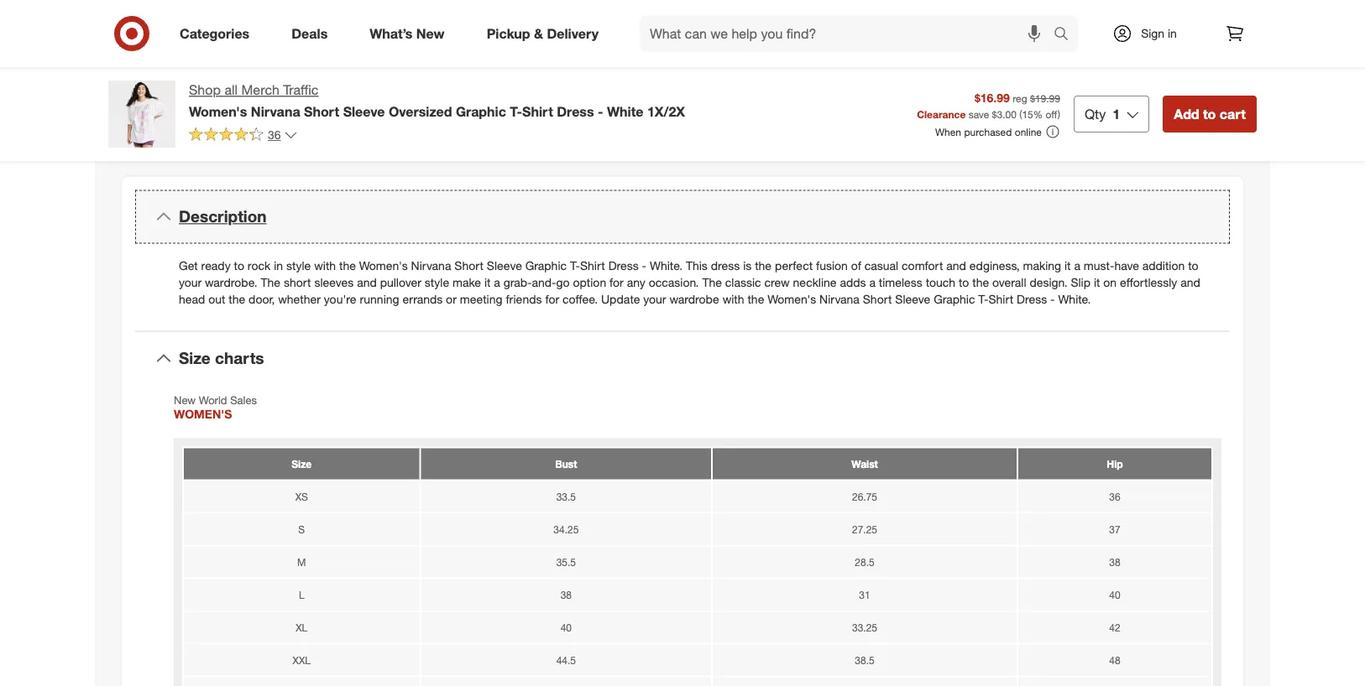Task type: describe. For each thing, give the bounding box(es) containing it.
ready
[[201, 258, 231, 273]]

have
[[1115, 258, 1139, 273]]

15
[[1022, 108, 1034, 120]]

add to cart button
[[1163, 96, 1257, 133]]

casual
[[865, 258, 899, 273]]

make
[[453, 275, 481, 290]]

overall
[[993, 275, 1027, 290]]

photo from @j_daniela4, 5 of 9 image
[[392, 0, 663, 49]]

description button
[[135, 190, 1230, 244]]

add
[[1174, 106, 1200, 122]]

new
[[416, 25, 445, 42]]

image gallery element
[[108, 0, 663, 99]]

all
[[225, 82, 238, 98]]

white
[[607, 103, 644, 120]]

pickup
[[487, 25, 530, 42]]

0 horizontal spatial it
[[484, 275, 491, 290]]

- inside the shop all merch traffic women's nirvana short sleeve oversized graphic t-shirt dress - white 1x/2x
[[598, 103, 603, 120]]

photo from @livinlifewithbritt, 4 of 9 image
[[108, 0, 379, 49]]

what's new link
[[355, 15, 466, 52]]

and-
[[532, 275, 556, 290]]

nirvana inside the shop all merch traffic women's nirvana short sleeve oversized graphic t-shirt dress - white 1x/2x
[[251, 103, 300, 120]]

delivery
[[547, 25, 599, 42]]

head
[[179, 292, 205, 307]]

search button
[[1046, 15, 1087, 55]]

women's inside the shop all merch traffic women's nirvana short sleeve oversized graphic t-shirt dress - white 1x/2x
[[189, 103, 247, 120]]

running
[[360, 292, 399, 307]]

1 horizontal spatial t-
[[570, 258, 580, 273]]

crew
[[765, 275, 790, 290]]

rock
[[248, 258, 271, 273]]

1 vertical spatial short
[[455, 258, 484, 273]]

occasion.
[[649, 275, 699, 290]]

option
[[573, 275, 606, 290]]

save
[[969, 108, 989, 120]]

%
[[1034, 108, 1043, 120]]

2 horizontal spatial short
[[863, 292, 892, 307]]

more
[[365, 72, 396, 89]]

slip
[[1071, 275, 1091, 290]]

categories link
[[165, 15, 271, 52]]

1 the from the left
[[261, 275, 281, 290]]

is
[[743, 258, 752, 273]]

0 horizontal spatial with
[[314, 258, 336, 273]]

shirt inside the shop all merch traffic women's nirvana short sleeve oversized graphic t-shirt dress - white 1x/2x
[[522, 103, 553, 120]]

images
[[400, 72, 443, 89]]

show more images button
[[317, 62, 454, 99]]

on
[[1104, 275, 1117, 290]]

2 the from the left
[[702, 275, 722, 290]]

the down classic
[[748, 292, 764, 307]]

1 horizontal spatial a
[[870, 275, 876, 290]]

$16.99 reg $19.99 clearance save $ 3.00 ( 15 % off )
[[917, 90, 1061, 120]]

reg
[[1013, 92, 1028, 105]]

$16.99
[[975, 90, 1010, 105]]

2 horizontal spatial shirt
[[989, 292, 1014, 307]]

dress inside the shop all merch traffic women's nirvana short sleeve oversized graphic t-shirt dress - white 1x/2x
[[557, 103, 594, 120]]

go
[[556, 275, 570, 290]]

to right addition
[[1188, 258, 1199, 273]]

search
[[1046, 27, 1087, 43]]

2 horizontal spatial and
[[1181, 275, 1201, 290]]

item
[[712, 139, 753, 163]]

the down edginess,
[[973, 275, 989, 290]]

1 vertical spatial nirvana
[[411, 258, 451, 273]]

@livinlifewithbritt
[[135, 9, 218, 21]]

in inside get ready to rock in style with the women's nirvana short sleeve graphic t-shirt dress - white. this dress is the perfect fusion of casual comfort and edginess, making it a must-have addition to your wardrobe. the short sleeves and pullover style make it a grab-and-go option for any occasion. the classic crew neckline adds a timeless touch to the overall design. slip it on effortlessly and head out the door, whether you're running errands or meeting friends for coffee. update your wardrobe with the women's nirvana short sleeve graphic t-shirt dress - white.
[[274, 258, 283, 273]]

1 vertical spatial your
[[644, 292, 666, 307]]

1 horizontal spatial and
[[947, 258, 967, 273]]

meeting
[[460, 292, 503, 307]]

touch
[[926, 275, 956, 290]]

0 vertical spatial style
[[286, 258, 311, 273]]

when purchased online
[[935, 126, 1042, 138]]

shop all merch traffic women's nirvana short sleeve oversized graphic t-shirt dress - white 1x/2x
[[189, 82, 685, 120]]

sign in
[[1141, 26, 1177, 41]]

1 horizontal spatial graphic
[[525, 258, 567, 273]]

2 horizontal spatial it
[[1094, 275, 1100, 290]]

classic
[[725, 275, 761, 290]]

categories
[[180, 25, 250, 42]]

1 horizontal spatial dress
[[609, 258, 639, 273]]

what's
[[370, 25, 413, 42]]

0 horizontal spatial a
[[494, 275, 500, 290]]

$19.99
[[1030, 92, 1061, 105]]

sleeve inside the shop all merch traffic women's nirvana short sleeve oversized graphic t-shirt dress - white 1x/2x
[[343, 103, 385, 120]]

1 horizontal spatial style
[[425, 275, 449, 290]]

dress
[[711, 258, 740, 273]]

comfort
[[902, 258, 943, 273]]

must-
[[1084, 258, 1115, 273]]

1 vertical spatial white.
[[1059, 292, 1091, 307]]

wardrobe.
[[205, 275, 258, 290]]

whether
[[278, 292, 321, 307]]

add to cart
[[1174, 106, 1246, 122]]

short
[[284, 275, 311, 290]]

0 horizontal spatial and
[[357, 275, 377, 290]]

deals
[[292, 25, 328, 42]]

design.
[[1030, 275, 1068, 290]]

2 horizontal spatial t-
[[979, 292, 989, 307]]

$
[[992, 108, 997, 120]]

show more images
[[328, 72, 443, 89]]



Task type: vqa. For each thing, say whether or not it's contained in the screenshot.
'Deals' "link"
yes



Task type: locate. For each thing, give the bounding box(es) containing it.
shirt up option
[[580, 258, 605, 273]]

women's down all
[[189, 103, 247, 120]]

sign
[[1141, 26, 1165, 41]]

errands
[[403, 292, 443, 307]]

a left grab-
[[494, 275, 500, 290]]

graphic right oversized
[[456, 103, 506, 120]]

1 horizontal spatial nirvana
[[411, 258, 451, 273]]

2 horizontal spatial nirvana
[[820, 292, 860, 307]]

2 vertical spatial women's
[[768, 292, 816, 307]]

2 vertical spatial short
[[863, 292, 892, 307]]

1 horizontal spatial the
[[702, 275, 722, 290]]

1 vertical spatial shirt
[[580, 258, 605, 273]]

t- down pickup
[[510, 103, 522, 120]]

3.00
[[997, 108, 1017, 120]]

show
[[328, 72, 361, 89]]

sleeve down more
[[343, 103, 385, 120]]

style up the short
[[286, 258, 311, 273]]

2 horizontal spatial -
[[1051, 292, 1055, 307]]

What can we help you find? suggestions appear below search field
[[640, 15, 1058, 52]]

white. down slip
[[1059, 292, 1091, 307]]

0 horizontal spatial style
[[286, 258, 311, 273]]

traffic
[[283, 82, 319, 98]]

and
[[947, 258, 967, 273], [357, 275, 377, 290], [1181, 275, 1201, 290]]

shirt
[[522, 103, 553, 120], [580, 258, 605, 273], [989, 292, 1014, 307]]

2 vertical spatial shirt
[[989, 292, 1014, 307]]

pickup & delivery
[[487, 25, 599, 42]]

1 vertical spatial graphic
[[525, 258, 567, 273]]

merch
[[241, 82, 280, 98]]

neckline
[[793, 275, 837, 290]]

2 vertical spatial graphic
[[934, 292, 975, 307]]

get ready to rock in style with the women's nirvana short sleeve graphic t-shirt dress - white. this dress is the perfect fusion of casual comfort and edginess, making it a must-have addition to your wardrobe. the short sleeves and pullover style make it a grab-and-go option for any occasion. the classic crew neckline adds a timeless touch to the overall design. slip it on effortlessly and head out the door, whether you're running errands or meeting friends for coffee. update your wardrobe with the women's nirvana short sleeve graphic t-shirt dress - white.
[[179, 258, 1201, 307]]

sleeve up grab-
[[487, 258, 522, 273]]

of
[[851, 258, 862, 273]]

0 vertical spatial graphic
[[456, 103, 506, 120]]

1 horizontal spatial with
[[723, 292, 745, 307]]

sleeve
[[343, 103, 385, 120], [487, 258, 522, 273], [896, 292, 931, 307]]

)
[[1058, 108, 1061, 120]]

qty
[[1085, 106, 1106, 122]]

0 horizontal spatial nirvana
[[251, 103, 300, 120]]

charts
[[215, 349, 264, 368]]

0 vertical spatial -
[[598, 103, 603, 120]]

1 vertical spatial with
[[723, 292, 745, 307]]

sleeve down the timeless
[[896, 292, 931, 307]]

any
[[627, 275, 646, 290]]

2 horizontal spatial graphic
[[934, 292, 975, 307]]

timeless
[[879, 275, 923, 290]]

a
[[1074, 258, 1081, 273], [494, 275, 500, 290], [870, 275, 876, 290]]

perfect
[[775, 258, 813, 273]]

and up running in the left of the page
[[357, 275, 377, 290]]

1 vertical spatial t-
[[570, 258, 580, 273]]

graphic up and-
[[525, 258, 567, 273]]

0 horizontal spatial shirt
[[522, 103, 553, 120]]

adds
[[840, 275, 866, 290]]

for down and-
[[545, 292, 559, 307]]

a down casual
[[870, 275, 876, 290]]

the
[[339, 258, 356, 273], [755, 258, 772, 273], [973, 275, 989, 290], [229, 292, 245, 307], [748, 292, 764, 307]]

0 horizontal spatial graphic
[[456, 103, 506, 120]]

- left white
[[598, 103, 603, 120]]

a up slip
[[1074, 258, 1081, 273]]

women's up pullover
[[359, 258, 408, 273]]

the up door,
[[261, 275, 281, 290]]

size charts
[[179, 349, 264, 368]]

0 vertical spatial your
[[179, 275, 202, 290]]

0 horizontal spatial the
[[261, 275, 281, 290]]

2 horizontal spatial sleeve
[[896, 292, 931, 307]]

1 horizontal spatial women's
[[359, 258, 408, 273]]

the up sleeves
[[339, 258, 356, 273]]

in right rock
[[274, 258, 283, 273]]

0 vertical spatial t-
[[510, 103, 522, 120]]

0 horizontal spatial for
[[545, 292, 559, 307]]

0 horizontal spatial short
[[304, 103, 339, 120]]

for up 'update' at left top
[[610, 275, 624, 290]]

1 horizontal spatial shirt
[[580, 258, 605, 273]]

clearance
[[917, 108, 966, 120]]

1 vertical spatial women's
[[359, 258, 408, 273]]

short down traffic at the top
[[304, 103, 339, 120]]

t- inside the shop all merch traffic women's nirvana short sleeve oversized graphic t-shirt dress - white 1x/2x
[[510, 103, 522, 120]]

cart
[[1220, 106, 1246, 122]]

short
[[304, 103, 339, 120], [455, 258, 484, 273], [863, 292, 892, 307]]

2 vertical spatial nirvana
[[820, 292, 860, 307]]

0 vertical spatial in
[[1168, 26, 1177, 41]]

t- down edginess,
[[979, 292, 989, 307]]

0 vertical spatial women's
[[189, 103, 247, 120]]

1 horizontal spatial your
[[644, 292, 666, 307]]

it left on
[[1094, 275, 1100, 290]]

about
[[613, 139, 668, 163]]

women's
[[189, 103, 247, 120], [359, 258, 408, 273], [768, 292, 816, 307]]

0 horizontal spatial women's
[[189, 103, 247, 120]]

wardrobe
[[670, 292, 719, 307]]

- down design. in the right of the page
[[1051, 292, 1055, 307]]

(
[[1020, 108, 1022, 120]]

image of women's nirvana short sleeve oversized graphic t-shirt dress - white 1x/2x image
[[108, 81, 176, 148]]

0 horizontal spatial t-
[[510, 103, 522, 120]]

0 horizontal spatial dress
[[557, 103, 594, 120]]

shirt down &
[[522, 103, 553, 120]]

dress down design. in the right of the page
[[1017, 292, 1047, 307]]

when
[[935, 126, 962, 138]]

1 vertical spatial for
[[545, 292, 559, 307]]

2 vertical spatial dress
[[1017, 292, 1047, 307]]

women's down 'crew'
[[768, 292, 816, 307]]

1 vertical spatial -
[[642, 258, 647, 273]]

2 vertical spatial t-
[[979, 292, 989, 307]]

2 horizontal spatial a
[[1074, 258, 1081, 273]]

0 vertical spatial with
[[314, 258, 336, 273]]

out
[[208, 292, 225, 307]]

0 vertical spatial nirvana
[[251, 103, 300, 120]]

it up meeting at the left of page
[[484, 275, 491, 290]]

the right 'is'
[[755, 258, 772, 273]]

1 vertical spatial sleeve
[[487, 258, 522, 273]]

sponsored
[[1207, 69, 1257, 81]]

to up wardrobe.
[[234, 258, 244, 273]]

what's new
[[370, 25, 445, 42]]

1 horizontal spatial sleeve
[[487, 258, 522, 273]]

1 horizontal spatial in
[[1168, 26, 1177, 41]]

pullover
[[380, 275, 422, 290]]

with down classic
[[723, 292, 745, 307]]

your down any
[[644, 292, 666, 307]]

to inside button
[[1203, 106, 1216, 122]]

short inside the shop all merch traffic women's nirvana short sleeve oversized graphic t-shirt dress - white 1x/2x
[[304, 103, 339, 120]]

shirt down overall
[[989, 292, 1014, 307]]

it up slip
[[1065, 258, 1071, 273]]

advertisement region
[[703, 3, 1257, 67]]

2 vertical spatial sleeve
[[896, 292, 931, 307]]

2 vertical spatial -
[[1051, 292, 1055, 307]]

2 horizontal spatial women's
[[768, 292, 816, 307]]

and up touch
[[947, 258, 967, 273]]

1 horizontal spatial it
[[1065, 258, 1071, 273]]

deals link
[[277, 15, 349, 52]]

&
[[534, 25, 543, 42]]

dress left white
[[557, 103, 594, 120]]

1 horizontal spatial for
[[610, 275, 624, 290]]

online
[[1015, 126, 1042, 138]]

short down the timeless
[[863, 292, 892, 307]]

1x/2x
[[647, 103, 685, 120]]

dress up any
[[609, 258, 639, 273]]

white. up occasion.
[[650, 258, 683, 273]]

grab-
[[504, 275, 532, 290]]

0 vertical spatial shirt
[[522, 103, 553, 120]]

0 horizontal spatial sleeve
[[343, 103, 385, 120]]

36 link
[[189, 127, 298, 146]]

size
[[179, 349, 211, 368]]

- up any
[[642, 258, 647, 273]]

your up head
[[179, 275, 202, 290]]

the down dress
[[702, 275, 722, 290]]

0 vertical spatial dress
[[557, 103, 594, 120]]

white.
[[650, 258, 683, 273], [1059, 292, 1091, 307]]

1 horizontal spatial short
[[455, 258, 484, 273]]

or
[[446, 292, 457, 307]]

nirvana up errands
[[411, 258, 451, 273]]

with up sleeves
[[314, 258, 336, 273]]

style up the or
[[425, 275, 449, 290]]

1
[[1113, 106, 1120, 122]]

1 vertical spatial in
[[274, 258, 283, 273]]

effortlessly
[[1120, 275, 1178, 290]]

0 horizontal spatial -
[[598, 103, 603, 120]]

0 horizontal spatial white.
[[650, 258, 683, 273]]

1 horizontal spatial -
[[642, 258, 647, 273]]

with
[[314, 258, 336, 273], [723, 292, 745, 307]]

to right add
[[1203, 106, 1216, 122]]

0 vertical spatial for
[[610, 275, 624, 290]]

nirvana down adds
[[820, 292, 860, 307]]

in right sign
[[1168, 26, 1177, 41]]

fusion
[[816, 258, 848, 273]]

graphic inside the shop all merch traffic women's nirvana short sleeve oversized graphic t-shirt dress - white 1x/2x
[[456, 103, 506, 120]]

size charts button
[[135, 332, 1230, 386]]

0 vertical spatial white.
[[650, 258, 683, 273]]

1 horizontal spatial white.
[[1059, 292, 1091, 307]]

description
[[179, 207, 267, 227]]

the
[[261, 275, 281, 290], [702, 275, 722, 290]]

it
[[1065, 258, 1071, 273], [484, 275, 491, 290], [1094, 275, 1100, 290]]

0 horizontal spatial in
[[274, 258, 283, 273]]

short up make
[[455, 258, 484, 273]]

coffee.
[[563, 292, 598, 307]]

about this item
[[613, 139, 753, 163]]

friends
[[506, 292, 542, 307]]

door,
[[249, 292, 275, 307]]

to
[[1203, 106, 1216, 122], [234, 258, 244, 273], [1188, 258, 1199, 273], [959, 275, 969, 290]]

this
[[686, 258, 708, 273]]

0 horizontal spatial your
[[179, 275, 202, 290]]

graphic down touch
[[934, 292, 975, 307]]

oversized
[[389, 103, 452, 120]]

1 vertical spatial dress
[[609, 258, 639, 273]]

get
[[179, 258, 198, 273]]

you're
[[324, 292, 357, 307]]

to right touch
[[959, 275, 969, 290]]

edginess,
[[970, 258, 1020, 273]]

1 vertical spatial style
[[425, 275, 449, 290]]

nirvana up 36
[[251, 103, 300, 120]]

2 horizontal spatial dress
[[1017, 292, 1047, 307]]

and down addition
[[1181, 275, 1201, 290]]

making
[[1023, 258, 1062, 273]]

0 vertical spatial short
[[304, 103, 339, 120]]

sleeves
[[314, 275, 354, 290]]

purchased
[[964, 126, 1012, 138]]

0 vertical spatial sleeve
[[343, 103, 385, 120]]

t- up option
[[570, 258, 580, 273]]

the down wardrobe.
[[229, 292, 245, 307]]

your
[[179, 275, 202, 290], [644, 292, 666, 307]]



